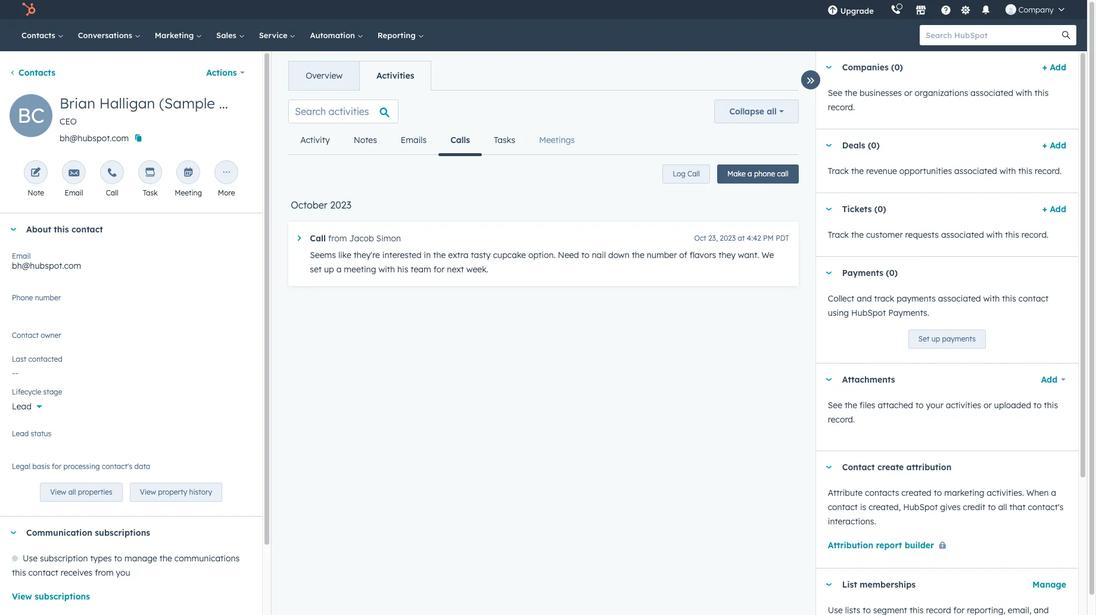 Task type: locate. For each thing, give the bounding box(es) containing it.
+ add button for track the revenue opportunities associated with this record.
[[1043, 138, 1067, 153]]

Phone number text field
[[12, 292, 251, 315]]

navigation containing activity
[[289, 126, 587, 156]]

payments inside collect and track payments associated with this contact using hubspot payments.
[[897, 293, 937, 304]]

service
[[259, 30, 290, 40]]

0 vertical spatial lead
[[12, 401, 32, 412]]

2 vertical spatial +
[[1043, 204, 1048, 215]]

2 horizontal spatial view
[[140, 488, 156, 497]]

a inside 'attribute contacts created to marketing activities. when a contact is created, hubspot gives credit to all that contact's interactions.'
[[1052, 488, 1057, 498]]

2 vertical spatial all
[[999, 502, 1008, 513]]

make a phone call
[[728, 169, 789, 178]]

the right "manage"
[[160, 553, 172, 564]]

1 vertical spatial all
[[68, 488, 76, 497]]

to right uploaded
[[1034, 400, 1043, 411]]

a
[[748, 169, 753, 178], [337, 264, 342, 275], [1052, 488, 1057, 498]]

brian
[[60, 94, 95, 112]]

track
[[829, 166, 850, 176], [829, 230, 850, 240]]

add for see the businesses or organizations associated with this record.
[[1051, 62, 1067, 73]]

2 horizontal spatial call
[[688, 169, 701, 178]]

2 horizontal spatial a
[[1052, 488, 1057, 498]]

1 horizontal spatial contact's
[[1029, 502, 1064, 513]]

revenue
[[867, 166, 898, 176]]

bh@hubspot.com up phone number
[[12, 261, 81, 271]]

the down companies
[[845, 88, 858, 98]]

1 vertical spatial +
[[1043, 140, 1048, 151]]

for right basis
[[52, 462, 62, 471]]

track down deals
[[829, 166, 850, 176]]

(sample
[[159, 94, 215, 112]]

contact up attribute
[[843, 462, 876, 473]]

1 vertical spatial track
[[829, 230, 850, 240]]

contact for contact create attribution
[[843, 462, 876, 473]]

october 2023 feed
[[279, 90, 809, 300]]

bh@hubspot.com down ceo
[[60, 133, 129, 144]]

a right make
[[748, 169, 753, 178]]

with inside collect and track payments associated with this contact using hubspot payments.
[[984, 293, 1001, 304]]

team
[[411, 264, 432, 275]]

to left the "your"
[[916, 400, 924, 411]]

view inside view all properties link
[[50, 488, 66, 497]]

lead down lifecycle
[[12, 401, 32, 412]]

(0) inside 'dropdown button'
[[892, 62, 904, 73]]

down
[[609, 250, 630, 261]]

lead left status
[[12, 429, 29, 438]]

the left files
[[845, 400, 858, 411]]

1 horizontal spatial number
[[647, 250, 678, 261]]

caret image inside payments (0) dropdown button
[[826, 272, 833, 275]]

the down tickets
[[852, 230, 865, 240]]

or right activities
[[984, 400, 993, 411]]

associated for opportunities
[[955, 166, 998, 176]]

meeting image
[[183, 168, 194, 179]]

payments
[[843, 268, 884, 278]]

lifecycle stage
[[12, 388, 62, 396]]

2 see from the top
[[829, 400, 843, 411]]

0 vertical spatial payments
[[897, 293, 937, 304]]

see
[[829, 88, 843, 98], [829, 400, 843, 411]]

0 vertical spatial navigation
[[289, 61, 432, 91]]

4:42
[[747, 234, 762, 243]]

payments.
[[889, 308, 930, 318]]

call for call from jacob simon
[[310, 233, 326, 244]]

contact owner no owner
[[12, 331, 61, 346]]

the inside the see the files attached to your activities or uploaded to this record.
[[845, 400, 858, 411]]

0 vertical spatial + add button
[[1043, 60, 1067, 75]]

property
[[158, 488, 187, 497]]

1 vertical spatial for
[[52, 462, 62, 471]]

0 vertical spatial contacts link
[[14, 19, 71, 51]]

0 vertical spatial +
[[1043, 62, 1048, 73]]

1 vertical spatial contact's
[[1029, 502, 1064, 513]]

for left the next
[[434, 264, 445, 275]]

0 horizontal spatial email
[[12, 252, 31, 261]]

email down the email image
[[65, 188, 83, 197]]

caret image left about
[[10, 228, 17, 231]]

cupcake
[[493, 250, 526, 261]]

3 + add button from the top
[[1043, 202, 1067, 216]]

conversations
[[78, 30, 135, 40]]

see inside see the businesses or organizations associated with this record.
[[829, 88, 843, 98]]

caret image inside communication subscriptions dropdown button
[[10, 532, 17, 535]]

0 vertical spatial + add
[[1043, 62, 1067, 73]]

caret image left communication
[[10, 532, 17, 535]]

lead
[[12, 401, 32, 412], [12, 429, 29, 438]]

caret image for about
[[10, 228, 17, 231]]

or inside the see the files attached to your activities or uploaded to this record.
[[984, 400, 993, 411]]

1 vertical spatial see
[[829, 400, 843, 411]]

caret image
[[826, 66, 833, 69], [826, 144, 833, 147], [10, 228, 17, 231], [298, 235, 301, 241], [826, 272, 833, 275], [826, 378, 833, 381]]

(0) right tickets
[[875, 204, 887, 215]]

company button
[[999, 0, 1073, 19]]

1 horizontal spatial for
[[434, 264, 445, 275]]

calls
[[451, 135, 470, 145]]

with
[[1017, 88, 1033, 98], [1000, 166, 1017, 176], [987, 230, 1004, 240], [379, 264, 395, 275], [984, 293, 1001, 304]]

0 horizontal spatial or
[[905, 88, 913, 98]]

simon
[[377, 233, 401, 244]]

1 vertical spatial subscriptions
[[35, 592, 90, 602]]

to
[[582, 250, 590, 261], [916, 400, 924, 411], [1034, 400, 1043, 411], [935, 488, 943, 498], [989, 502, 997, 513], [114, 553, 122, 564]]

1 vertical spatial contact
[[843, 462, 876, 473]]

1 horizontal spatial email
[[65, 188, 83, 197]]

all inside collapse all popup button
[[767, 106, 777, 117]]

1 vertical spatial email
[[12, 252, 31, 261]]

number left of
[[647, 250, 678, 261]]

1 horizontal spatial hubspot
[[904, 502, 939, 513]]

(0) up businesses
[[892, 62, 904, 73]]

with for collect and track payments associated with this contact using hubspot payments.
[[984, 293, 1001, 304]]

2023 right october
[[330, 199, 352, 211]]

0 vertical spatial hubspot
[[852, 308, 887, 318]]

owner up last contacted
[[26, 336, 50, 346]]

payments right set
[[943, 334, 976, 343]]

emails
[[401, 135, 427, 145]]

call down call image
[[106, 188, 118, 197]]

1 horizontal spatial from
[[328, 233, 347, 244]]

set up payments
[[919, 334, 976, 343]]

search image
[[1063, 31, 1071, 39]]

to up "you"
[[114, 553, 122, 564]]

from inside use subscription types to manage the communications this contact receives from you
[[95, 568, 114, 578]]

associated right organizations
[[971, 88, 1014, 98]]

view property history
[[140, 488, 212, 497]]

caret image left companies
[[826, 66, 833, 69]]

pm
[[764, 234, 774, 243]]

this inside the see the files attached to your activities or uploaded to this record.
[[1045, 400, 1059, 411]]

1 vertical spatial from
[[95, 568, 114, 578]]

1 horizontal spatial contact
[[843, 462, 876, 473]]

2023 left at
[[720, 234, 736, 243]]

view
[[50, 488, 66, 497], [140, 488, 156, 497], [12, 592, 32, 602]]

help image
[[941, 5, 952, 16]]

1 vertical spatial up
[[932, 334, 941, 343]]

1 vertical spatial call
[[106, 188, 118, 197]]

0 vertical spatial 2023
[[330, 199, 352, 211]]

caret image inside the 'list memberships' dropdown button
[[826, 583, 833, 586]]

+ add for see the businesses or organizations associated with this record.
[[1043, 62, 1067, 73]]

caret image inside companies (0) 'dropdown button'
[[826, 66, 833, 69]]

number right the phone in the top of the page
[[35, 293, 61, 302]]

0 vertical spatial or
[[905, 88, 913, 98]]

see the files attached to your activities or uploaded to this record.
[[829, 400, 1059, 425]]

2 + add from the top
[[1043, 140, 1067, 151]]

contact)
[[219, 94, 278, 112]]

add inside popup button
[[1042, 374, 1058, 385]]

this inside see the businesses or organizations associated with this record.
[[1035, 88, 1050, 98]]

caret image left attachments
[[826, 378, 833, 381]]

subscriptions down the "receives" in the bottom of the page
[[35, 592, 90, 602]]

they're
[[354, 250, 380, 261]]

1 see from the top
[[829, 88, 843, 98]]

track the customer requests associated with this record.
[[829, 230, 1049, 240]]

1 + add from the top
[[1043, 62, 1067, 73]]

collapse all
[[730, 106, 777, 117]]

activities
[[947, 400, 982, 411]]

caret image left deals
[[826, 144, 833, 147]]

0 vertical spatial from
[[328, 233, 347, 244]]

with for track the revenue opportunities associated with this record.
[[1000, 166, 1017, 176]]

set
[[310, 264, 322, 275]]

(0) right deals
[[869, 140, 880, 151]]

memberships
[[860, 579, 916, 590]]

menu item
[[883, 0, 885, 19]]

1 vertical spatial a
[[337, 264, 342, 275]]

1 vertical spatial hubspot
[[904, 502, 939, 513]]

0 vertical spatial all
[[767, 106, 777, 117]]

caret image inside deals (0) dropdown button
[[826, 144, 833, 147]]

receives
[[61, 568, 93, 578]]

email down about
[[12, 252, 31, 261]]

1 + from the top
[[1043, 62, 1048, 73]]

list memberships button
[[817, 569, 1029, 601]]

contact's left data
[[102, 462, 132, 471]]

view left property
[[140, 488, 156, 497]]

2 vertical spatial + add
[[1043, 204, 1067, 215]]

marketing
[[945, 488, 985, 498]]

owner up contacted
[[41, 331, 61, 340]]

0 vertical spatial subscriptions
[[95, 528, 150, 539]]

see inside the see the files attached to your activities or uploaded to this record.
[[829, 400, 843, 411]]

all for collapse
[[767, 106, 777, 117]]

caret image down october
[[298, 235, 301, 241]]

caret image inside attachments dropdown button
[[826, 378, 833, 381]]

0 vertical spatial up
[[324, 264, 334, 275]]

see down companies
[[829, 88, 843, 98]]

0 vertical spatial contact
[[12, 331, 39, 340]]

or inside see the businesses or organizations associated with this record.
[[905, 88, 913, 98]]

0 vertical spatial for
[[434, 264, 445, 275]]

2 lead from the top
[[12, 429, 29, 438]]

to inside seems like they're interested in the extra tasty cupcake option. need to nail down the number of flavors they want. we set up a meeting with his team for next week.
[[582, 250, 590, 261]]

to right the credit
[[989, 502, 997, 513]]

2 vertical spatial call
[[310, 233, 326, 244]]

calls button
[[439, 126, 482, 156]]

2 vertical spatial + add button
[[1043, 202, 1067, 216]]

caret image for tickets (0)
[[826, 208, 833, 211]]

all down activities.
[[999, 502, 1008, 513]]

upgrade image
[[828, 5, 839, 16]]

1 vertical spatial or
[[984, 400, 993, 411]]

1 horizontal spatial payments
[[943, 334, 976, 343]]

caret image left list
[[826, 583, 833, 586]]

0 horizontal spatial for
[[52, 462, 62, 471]]

contact inside contact owner no owner
[[12, 331, 39, 340]]

(0) up track on the right top of page
[[887, 268, 899, 278]]

view down legal basis for processing contact's data
[[50, 488, 66, 497]]

email for email bh@hubspot.com
[[12, 252, 31, 261]]

0 vertical spatial number
[[647, 250, 678, 261]]

up
[[324, 264, 334, 275], [932, 334, 941, 343]]

lead for lead status
[[12, 429, 29, 438]]

1 horizontal spatial or
[[984, 400, 993, 411]]

2 track from the top
[[829, 230, 850, 240]]

tickets (0)
[[843, 204, 887, 215]]

1 track from the top
[[829, 166, 850, 176]]

3 + add from the top
[[1043, 204, 1067, 215]]

contact's down "when"
[[1029, 502, 1064, 513]]

from up like on the top left of page
[[328, 233, 347, 244]]

view down use
[[12, 592, 32, 602]]

associated right opportunities
[[955, 166, 998, 176]]

hubspot down and
[[852, 308, 887, 318]]

email inside email bh@hubspot.com
[[12, 252, 31, 261]]

add
[[1051, 62, 1067, 73], [1051, 140, 1067, 151], [1051, 204, 1067, 215], [1042, 374, 1058, 385]]

attachments button
[[817, 364, 1029, 396]]

0 vertical spatial a
[[748, 169, 753, 178]]

+ for see the businesses or organizations associated with this record.
[[1043, 62, 1048, 73]]

note image
[[30, 168, 41, 179]]

2 + from the top
[[1043, 140, 1048, 151]]

contact up last
[[12, 331, 39, 340]]

0 vertical spatial contact's
[[102, 462, 132, 471]]

2 + add button from the top
[[1043, 138, 1067, 153]]

lead inside popup button
[[12, 401, 32, 412]]

with for track the customer requests associated with this record.
[[987, 230, 1004, 240]]

0 horizontal spatial hubspot
[[852, 308, 887, 318]]

the right the down
[[632, 250, 645, 261]]

hubspot inside 'attribute contacts created to marketing activities. when a contact is created, hubspot gives credit to all that contact's interactions.'
[[904, 502, 939, 513]]

use subscription types to manage the communications this contact receives from you
[[12, 553, 240, 578]]

history
[[189, 488, 212, 497]]

0 vertical spatial email
[[65, 188, 83, 197]]

this inside use subscription types to manage the communications this contact receives from you
[[12, 568, 26, 578]]

view all properties link
[[40, 483, 123, 502]]

meeting
[[175, 188, 202, 197]]

task
[[143, 188, 158, 197]]

1 vertical spatial number
[[35, 293, 61, 302]]

caret image up attribute
[[826, 466, 833, 469]]

0 horizontal spatial all
[[68, 488, 76, 497]]

1 vertical spatial + add
[[1043, 140, 1067, 151]]

all right the collapse
[[767, 106, 777, 117]]

1 vertical spatial + add button
[[1043, 138, 1067, 153]]

seems
[[310, 250, 336, 261]]

call right log
[[688, 169, 701, 178]]

menu
[[820, 0, 1074, 19]]

option.
[[529, 250, 556, 261]]

overview button
[[289, 61, 360, 90]]

caret image up 'collect'
[[826, 272, 833, 275]]

jacob
[[350, 233, 374, 244]]

or right businesses
[[905, 88, 913, 98]]

the
[[845, 88, 858, 98], [852, 166, 865, 176], [852, 230, 865, 240], [434, 250, 446, 261], [632, 250, 645, 261], [845, 400, 858, 411], [160, 553, 172, 564]]

0 horizontal spatial contact
[[12, 331, 39, 340]]

payments up payments.
[[897, 293, 937, 304]]

0 horizontal spatial view
[[12, 592, 32, 602]]

1 horizontal spatial up
[[932, 334, 941, 343]]

created
[[902, 488, 932, 498]]

1 vertical spatial lead
[[12, 429, 29, 438]]

+ for track the revenue opportunities associated with this record.
[[1043, 140, 1048, 151]]

to left nail
[[582, 250, 590, 261]]

view for view property history
[[140, 488, 156, 497]]

note
[[28, 188, 44, 197]]

view inside view subscriptions button
[[12, 592, 32, 602]]

caret image for companies
[[826, 66, 833, 69]]

builder
[[905, 540, 935, 551]]

call up seems
[[310, 233, 326, 244]]

1 + add button from the top
[[1043, 60, 1067, 75]]

company
[[1019, 5, 1055, 14]]

from inside october 2023 feed
[[328, 233, 347, 244]]

add for track the customer requests associated with this record.
[[1051, 204, 1067, 215]]

0 horizontal spatial a
[[337, 264, 342, 275]]

1 horizontal spatial 2023
[[720, 234, 736, 243]]

caret image
[[826, 208, 833, 211], [826, 466, 833, 469], [10, 532, 17, 535], [826, 583, 833, 586]]

0 horizontal spatial subscriptions
[[35, 592, 90, 602]]

see for see the files attached to your activities or uploaded to this record.
[[829, 400, 843, 411]]

caret image inside about this contact "dropdown button"
[[10, 228, 17, 231]]

associated down payments (0) dropdown button
[[939, 293, 982, 304]]

0 vertical spatial track
[[829, 166, 850, 176]]

2 horizontal spatial all
[[999, 502, 1008, 513]]

a down like on the top left of page
[[337, 264, 342, 275]]

caret image inside october 2023 feed
[[298, 235, 301, 241]]

caret image inside tickets (0) dropdown button
[[826, 208, 833, 211]]

0 horizontal spatial from
[[95, 568, 114, 578]]

see left files
[[829, 400, 843, 411]]

a right "when"
[[1052, 488, 1057, 498]]

track for track the customer requests associated with this record.
[[829, 230, 850, 240]]

hubspot down created
[[904, 502, 939, 513]]

all left properties
[[68, 488, 76, 497]]

caret image inside contact create attribution dropdown button
[[826, 466, 833, 469]]

all inside view all properties link
[[68, 488, 76, 497]]

1 horizontal spatial call
[[310, 233, 326, 244]]

+ add for track the customer requests associated with this record.
[[1043, 204, 1067, 215]]

collapse all button
[[715, 100, 799, 123]]

the inside use subscription types to manage the communications this contact receives from you
[[160, 553, 172, 564]]

3 + from the top
[[1043, 204, 1048, 215]]

1 horizontal spatial all
[[767, 106, 777, 117]]

view inside view property history link
[[140, 488, 156, 497]]

call inside button
[[688, 169, 701, 178]]

owner
[[41, 331, 61, 340], [26, 336, 50, 346]]

call for call
[[106, 188, 118, 197]]

contact inside dropdown button
[[843, 462, 876, 473]]

sales
[[216, 30, 239, 40]]

from down types
[[95, 568, 114, 578]]

processing
[[64, 462, 100, 471]]

associated inside collect and track payments associated with this contact using hubspot payments.
[[939, 293, 982, 304]]

notifications image
[[981, 5, 992, 16]]

0 vertical spatial call
[[688, 169, 701, 178]]

no owner button
[[12, 329, 251, 349]]

contacts link
[[14, 19, 71, 51], [10, 67, 55, 78]]

0 horizontal spatial call
[[106, 188, 118, 197]]

1 navigation from the top
[[289, 61, 432, 91]]

1 lead from the top
[[12, 401, 32, 412]]

1 horizontal spatial view
[[50, 488, 66, 497]]

from
[[328, 233, 347, 244], [95, 568, 114, 578]]

subscriptions up "manage"
[[95, 528, 150, 539]]

view subscriptions
[[12, 592, 90, 602]]

subscriptions for communication subscriptions
[[95, 528, 150, 539]]

stage
[[43, 388, 62, 396]]

they
[[719, 250, 736, 261]]

marketplaces image
[[916, 5, 927, 16]]

associated right the requests
[[942, 230, 985, 240]]

attribution report builder button
[[829, 538, 952, 554]]

track down tickets
[[829, 230, 850, 240]]

2 navigation from the top
[[289, 126, 587, 156]]

+ add button for see the businesses or organizations associated with this record.
[[1043, 60, 1067, 75]]

call image
[[107, 168, 118, 179]]

caret image left tickets
[[826, 208, 833, 211]]

2 vertical spatial a
[[1052, 488, 1057, 498]]

0 horizontal spatial up
[[324, 264, 334, 275]]

navigation
[[289, 61, 432, 91], [289, 126, 587, 156]]

more image
[[221, 168, 232, 179]]

1 horizontal spatial subscriptions
[[95, 528, 150, 539]]

with inside see the businesses or organizations associated with this record.
[[1017, 88, 1033, 98]]

payments
[[897, 293, 937, 304], [943, 334, 976, 343]]

track for track the revenue opportunities associated with this record.
[[829, 166, 850, 176]]

0 vertical spatial see
[[829, 88, 843, 98]]

1 vertical spatial navigation
[[289, 126, 587, 156]]

week.
[[467, 264, 489, 275]]

subscriptions inside dropdown button
[[95, 528, 150, 539]]

companies (0) button
[[817, 51, 1038, 83]]

attribution
[[907, 462, 952, 473]]

1 vertical spatial 2023
[[720, 234, 736, 243]]

contact inside "dropdown button"
[[72, 224, 103, 235]]

subscriptions inside button
[[35, 592, 90, 602]]

you
[[116, 568, 130, 578]]

1 horizontal spatial a
[[748, 169, 753, 178]]

basis
[[32, 462, 50, 471]]

1 vertical spatial contacts
[[18, 67, 55, 78]]

attribute contacts created to marketing activities. when a contact is created, hubspot gives credit to all that contact's interactions.
[[829, 488, 1064, 527]]

0 horizontal spatial payments
[[897, 293, 937, 304]]



Task type: describe. For each thing, give the bounding box(es) containing it.
record. inside see the businesses or organizations associated with this record.
[[829, 102, 856, 113]]

settings link
[[959, 3, 974, 16]]

menu containing company
[[820, 0, 1074, 19]]

companies
[[843, 62, 889, 73]]

attribute
[[829, 488, 863, 498]]

set
[[919, 334, 930, 343]]

oct 23, 2023 at 4:42 pm pdt
[[695, 234, 790, 243]]

contact inside collect and track payments associated with this contact using hubspot payments.
[[1019, 293, 1049, 304]]

email for email
[[65, 188, 83, 197]]

october
[[291, 199, 328, 211]]

view for view subscriptions
[[12, 592, 32, 602]]

tickets (0) button
[[817, 193, 1038, 225]]

set up payments link
[[909, 330, 987, 349]]

marketing link
[[148, 19, 209, 51]]

+ add for track the revenue opportunities associated with this record.
[[1043, 140, 1067, 151]]

make
[[728, 169, 746, 178]]

the right the "in"
[[434, 250, 446, 261]]

a inside seems like they're interested in the extra tasty cupcake option. need to nail down the number of flavors they want. we set up a meeting with his team for next week.
[[337, 264, 342, 275]]

marketing
[[155, 30, 196, 40]]

collapse
[[730, 106, 765, 117]]

sales link
[[209, 19, 252, 51]]

contacted
[[28, 355, 62, 364]]

Search HubSpot search field
[[921, 25, 1067, 45]]

contact's inside 'attribute contacts created to marketing activities. when a contact is created, hubspot gives credit to all that contact's interactions.'
[[1029, 502, 1064, 513]]

call from jacob simon
[[310, 233, 401, 244]]

extra
[[448, 250, 469, 261]]

0 vertical spatial bh@hubspot.com
[[60, 133, 129, 144]]

task image
[[145, 168, 156, 179]]

next
[[447, 264, 464, 275]]

contact create attribution
[[843, 462, 952, 473]]

add button
[[1034, 368, 1067, 392]]

communication subscriptions
[[26, 528, 150, 539]]

meetings
[[539, 135, 575, 145]]

calling icon image
[[891, 5, 902, 16]]

collect and track payments associated with this contact using hubspot payments.
[[829, 293, 1049, 318]]

collect
[[829, 293, 855, 304]]

payments (0) button
[[817, 257, 1062, 289]]

navigation inside october 2023 feed
[[289, 126, 587, 156]]

(0) for tickets (0)
[[875, 204, 887, 215]]

1 vertical spatial contacts link
[[10, 67, 55, 78]]

hubspot inside collect and track payments associated with this contact using hubspot payments.
[[852, 308, 887, 318]]

caret image for communication subscriptions
[[10, 532, 17, 535]]

caret image for list memberships
[[826, 583, 833, 586]]

lead for lead
[[12, 401, 32, 412]]

tickets
[[843, 204, 873, 215]]

associated for payments
[[939, 293, 982, 304]]

view for view all properties
[[50, 488, 66, 497]]

make a phone call button
[[718, 165, 799, 184]]

the inside see the businesses or organizations associated with this record.
[[845, 88, 858, 98]]

notifications button
[[976, 0, 997, 19]]

navigation containing overview
[[289, 61, 432, 91]]

all for view
[[68, 488, 76, 497]]

attachments
[[843, 374, 896, 385]]

communication
[[26, 528, 92, 539]]

see the businesses or organizations associated with this record.
[[829, 88, 1050, 113]]

companies (0)
[[843, 62, 904, 73]]

subscription
[[40, 553, 88, 564]]

list
[[843, 579, 858, 590]]

0 horizontal spatial contact's
[[102, 462, 132, 471]]

automation link
[[303, 19, 371, 51]]

reporting
[[378, 30, 418, 40]]

october 2023
[[291, 199, 352, 211]]

communication subscriptions button
[[0, 517, 246, 549]]

number inside seems like they're interested in the extra tasty cupcake option. need to nail down the number of flavors they want. we set up a meeting with his team for next week.
[[647, 250, 678, 261]]

to up the gives
[[935, 488, 943, 498]]

meetings button
[[528, 126, 587, 154]]

last contacted
[[12, 355, 62, 364]]

help button
[[936, 0, 957, 19]]

hubspot image
[[21, 2, 36, 17]]

we
[[762, 250, 775, 261]]

contact inside use subscription types to manage the communications this contact receives from you
[[28, 568, 58, 578]]

+ add button for track the customer requests associated with this record.
[[1043, 202, 1067, 216]]

0 horizontal spatial 2023
[[330, 199, 352, 211]]

gives
[[941, 502, 961, 513]]

Last contacted text field
[[12, 362, 251, 381]]

lifecycle
[[12, 388, 41, 396]]

use
[[23, 553, 38, 564]]

no
[[12, 336, 24, 346]]

record. inside the see the files attached to your activities or uploaded to this record.
[[829, 414, 856, 425]]

communications
[[175, 553, 240, 564]]

organizations
[[915, 88, 969, 98]]

caret image for contact create attribution
[[826, 466, 833, 469]]

that
[[1010, 502, 1026, 513]]

the left revenue
[[852, 166, 865, 176]]

subscriptions for view subscriptions
[[35, 592, 90, 602]]

legal basis for processing contact's data
[[12, 462, 150, 471]]

view all properties
[[50, 488, 113, 497]]

1 vertical spatial bh@hubspot.com
[[12, 261, 81, 271]]

contact for contact owner no owner
[[12, 331, 39, 340]]

contact inside 'attribute contacts created to marketing activities. when a contact is created, hubspot gives credit to all that contact's interactions.'
[[829, 502, 859, 513]]

meeting
[[344, 264, 376, 275]]

Search activities search field
[[289, 100, 399, 123]]

associated for requests
[[942, 230, 985, 240]]

with inside seems like they're interested in the extra tasty cupcake option. need to nail down the number of flavors they want. we set up a meeting with his team for next week.
[[379, 264, 395, 275]]

view subscriptions button
[[12, 590, 90, 604]]

up inside set up payments link
[[932, 334, 941, 343]]

manage
[[125, 553, 157, 564]]

log call button
[[663, 165, 711, 184]]

call
[[778, 169, 789, 178]]

contacts
[[866, 488, 900, 498]]

need
[[558, 250, 580, 261]]

up inside seems like they're interested in the extra tasty cupcake option. need to nail down the number of flavors they want. we set up a meeting with his team for next week.
[[324, 264, 334, 275]]

flavors
[[690, 250, 717, 261]]

automation
[[310, 30, 358, 40]]

want.
[[739, 250, 760, 261]]

all inside 'attribute contacts created to marketing activities. when a contact is created, hubspot gives credit to all that contact's interactions.'
[[999, 502, 1008, 513]]

(0) for deals (0)
[[869, 140, 880, 151]]

customer
[[867, 230, 904, 240]]

23,
[[709, 234, 718, 243]]

tasks button
[[482, 126, 528, 154]]

to inside use subscription types to manage the communications this contact receives from you
[[114, 553, 122, 564]]

credit
[[964, 502, 986, 513]]

caret image for payments
[[826, 272, 833, 275]]

0 horizontal spatial number
[[35, 293, 61, 302]]

0 vertical spatial contacts
[[21, 30, 58, 40]]

hubspot link
[[14, 2, 45, 17]]

log
[[673, 169, 686, 178]]

activity button
[[289, 126, 342, 154]]

(0) for payments (0)
[[887, 268, 899, 278]]

status
[[31, 429, 51, 438]]

halligan
[[99, 94, 155, 112]]

a inside button
[[748, 169, 753, 178]]

in
[[424, 250, 431, 261]]

types
[[90, 553, 112, 564]]

1 vertical spatial payments
[[943, 334, 976, 343]]

email image
[[69, 168, 79, 179]]

notes button
[[342, 126, 389, 154]]

jacob simon image
[[1006, 4, 1017, 15]]

caret image for deals
[[826, 144, 833, 147]]

interactions.
[[829, 516, 877, 527]]

this inside "dropdown button"
[[54, 224, 69, 235]]

add for track the revenue opportunities associated with this record.
[[1051, 140, 1067, 151]]

track
[[875, 293, 895, 304]]

this inside collect and track payments associated with this contact using hubspot payments.
[[1003, 293, 1017, 304]]

service link
[[252, 19, 303, 51]]

payments (0)
[[843, 268, 899, 278]]

seems like they're interested in the extra tasty cupcake option. need to nail down the number of flavors they want. we set up a meeting with his team for next week.
[[310, 250, 775, 275]]

for inside seems like they're interested in the extra tasty cupcake option. need to nail down the number of flavors they want. we set up a meeting with his team for next week.
[[434, 264, 445, 275]]

+ for track the customer requests associated with this record.
[[1043, 204, 1048, 215]]

(0) for companies (0)
[[892, 62, 904, 73]]

contact create attribution button
[[817, 451, 1067, 484]]

see for see the businesses or organizations associated with this record.
[[829, 88, 843, 98]]

activities
[[377, 70, 415, 81]]

settings image
[[961, 5, 972, 16]]

associated inside see the businesses or organizations associated with this record.
[[971, 88, 1014, 98]]

activities.
[[988, 488, 1025, 498]]

brian halligan (sample contact) ceo
[[60, 94, 278, 127]]



Task type: vqa. For each thing, say whether or not it's contained in the screenshot.


